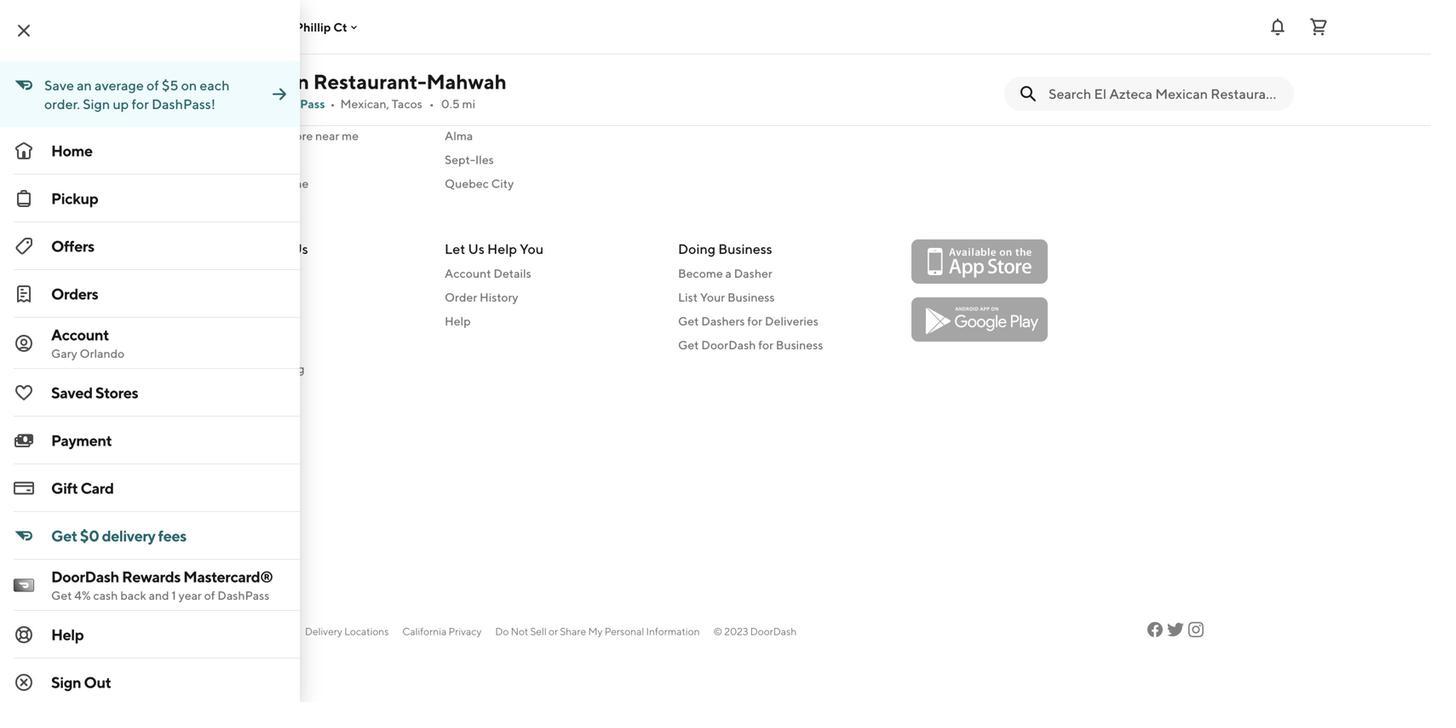Task type: describe. For each thing, give the bounding box(es) containing it.
on
[[181, 77, 197, 93]]

account for account details
[[445, 266, 491, 280]]

saved stores link
[[0, 369, 300, 417]]

sept-
[[445, 153, 475, 167]]

sign inside "save an average of $5 on each order. sign up for dashpass!"
[[83, 96, 110, 112]]

investors
[[211, 314, 260, 328]]

us for about us
[[248, 266, 262, 280]]

get doordash for business link
[[678, 337, 891, 354]]

rimouski
[[445, 81, 495, 95]]

2 horizontal spatial help
[[487, 241, 517, 257]]

quebec city
[[445, 176, 514, 190]]

el azteca mexican restaurant-mahwah
[[137, 69, 507, 94]]

doordash on facebook image
[[1145, 619, 1166, 640]]

0 vertical spatial mahwah
[[211, 18, 258, 32]]

get $0 delivery fees link
[[0, 512, 300, 560]]

list your business link
[[678, 289, 891, 306]]

doordash on twitter image
[[1166, 619, 1186, 640]]

©
[[714, 625, 723, 637]]

2367 phillip ct
[[266, 20, 347, 34]]

sign out
[[51, 673, 111, 691]]

to
[[238, 241, 251, 257]]

save an average of $5 on each order. sign up for dashpass!
[[44, 77, 230, 112]]

nearby
[[445, 55, 490, 72]]

orders
[[51, 285, 98, 303]]

save
[[44, 77, 74, 93]]

gary
[[51, 346, 77, 360]]

you
[[520, 241, 544, 257]]

me for chicken near me
[[285, 81, 302, 95]]

promotions
[[211, 457, 274, 471]]

linkedin link
[[211, 504, 424, 521]]

0 vertical spatial business
[[718, 241, 773, 257]]

promotions link
[[211, 456, 424, 473]]

do
[[495, 625, 509, 637]]

average
[[95, 77, 144, 93]]

delivery locations
[[305, 625, 389, 637]]

gift for gift cards
[[211, 409, 233, 423]]

of inside "save an average of $5 on each order. sign up for dashpass!"
[[147, 77, 159, 93]]

account for account gary orlando
[[51, 325, 109, 344]]

get dashers for deliveries link
[[678, 313, 891, 330]]

your
[[700, 290, 725, 304]]

save an average of $5 on each order. sign up for dashpass! status
[[0, 61, 269, 127]]

do not sell or share my personal information link
[[495, 624, 700, 639]]

gift card link
[[0, 464, 300, 512]]

each
[[200, 77, 230, 93]]

0 items, open order cart image
[[1309, 17, 1329, 37]]

gift cards link
[[211, 408, 424, 425]]

mexican,
[[340, 97, 389, 111]]

get inside doordash rewards mastercard® get 4% cash back and 1 year of dashpass
[[51, 588, 72, 602]]

get to know us
[[211, 241, 308, 257]]

california privacy
[[403, 625, 482, 637]]

0 vertical spatial dashpass
[[272, 97, 325, 111]]

a
[[726, 266, 732, 280]]

0.5
[[441, 97, 460, 111]]

know
[[253, 241, 289, 257]]

restaurant-
[[313, 69, 426, 94]]

city
[[491, 176, 514, 190]]

cash
[[93, 588, 118, 602]]

orlando
[[80, 346, 125, 360]]

sandwich
[[211, 105, 264, 119]]

4.8
[[137, 97, 154, 111]]

0 vertical spatial doordash
[[702, 338, 756, 352]]

0 horizontal spatial help
[[51, 625, 84, 644]]

mahwah bar & grill link
[[211, 17, 424, 34]]

doing business
[[678, 241, 773, 257]]

sell
[[530, 625, 547, 637]]

of inside doordash rewards mastercard® get 4% cash back and 1 year of dashpass
[[204, 588, 215, 602]]

near for sandwich near me
[[266, 105, 291, 119]]

pickup link
[[0, 175, 300, 222]]

or
[[549, 625, 558, 637]]

for for get dashers for deliveries
[[748, 314, 763, 328]]

2367 phillip ct button
[[266, 20, 361, 34]]

get for get $0 delivery fees
[[51, 527, 77, 545]]

fees
[[158, 527, 186, 545]]

blog
[[280, 362, 305, 376]]

order
[[445, 290, 477, 304]]

save an average of $5 on each order. sign up for dashpass! link
[[0, 61, 300, 127]]

do not sell or share my personal information
[[495, 625, 700, 637]]

$0
[[80, 527, 99, 545]]

california privacy link
[[403, 624, 482, 639]]

saguenay
[[445, 105, 498, 119]]

order history link
[[445, 289, 658, 306]]

home link
[[0, 127, 300, 175]]

1 vertical spatial help
[[445, 314, 471, 328]]

let us help you
[[445, 241, 544, 257]]

account gary orlando
[[51, 325, 125, 360]]

$5
[[162, 77, 178, 93]]

sept-iles
[[445, 153, 494, 167]]

1 • from the left
[[330, 97, 335, 111]]

breakfast near me
[[211, 176, 309, 190]]

notification bell image
[[1268, 17, 1288, 37]]

phillip
[[295, 20, 331, 34]]

doordash inside doordash rewards mastercard® get 4% cash back and 1 year of dashpass
[[51, 567, 119, 586]]

stores
[[95, 383, 138, 402]]

engineering blog link
[[211, 360, 424, 377]]

get doordash for business
[[678, 338, 823, 352]]

chicken near me link
[[211, 80, 424, 97]]

cards
[[235, 409, 267, 423]]

chicken
[[211, 81, 257, 95]]

for inside "save an average of $5 on each order. sign up for dashpass!"
[[132, 96, 149, 112]]

accessibility link
[[211, 551, 424, 568]]

2 vertical spatial business
[[776, 338, 823, 352]]



Task type: vqa. For each thing, say whether or not it's contained in the screenshot.
0.5
yes



Task type: locate. For each thing, give the bounding box(es) containing it.
us down "get to know us"
[[248, 266, 262, 280]]

gift left card
[[51, 479, 78, 497]]

dashpass!
[[152, 96, 216, 112]]

0 horizontal spatial dashpass
[[218, 588, 270, 602]]

0 vertical spatial sign
[[83, 96, 110, 112]]

us right know
[[292, 241, 308, 257]]

1 vertical spatial dashpass
[[218, 588, 270, 602]]

0 horizontal spatial of
[[147, 77, 159, 93]]

near
[[259, 81, 283, 95], [266, 105, 291, 119], [315, 129, 339, 143], [265, 176, 289, 190]]

account inside account gary orlando
[[51, 325, 109, 344]]

1 horizontal spatial us
[[292, 241, 308, 257]]

Item Search search field
[[1049, 84, 1281, 103]]

2 vertical spatial doordash
[[750, 625, 797, 637]]

me inside chicken near me link
[[285, 81, 302, 95]]

business
[[718, 241, 773, 257], [728, 290, 775, 304], [776, 338, 823, 352]]

doordash rewards mastercard® get 4% cash back and 1 year of dashpass
[[51, 567, 273, 602]]

1 vertical spatial of
[[204, 588, 215, 602]]

me for breakfast near me
[[292, 176, 309, 190]]

0 horizontal spatial us
[[248, 266, 262, 280]]

gift left the cards
[[211, 409, 233, 423]]

2 horizontal spatial us
[[468, 241, 485, 257]]

sandwich near me
[[211, 105, 310, 119]]

2 • from the left
[[429, 97, 434, 111]]

me up sandwich near me link
[[285, 81, 302, 95]]

newsroom link
[[211, 575, 424, 592]]

store
[[286, 129, 313, 143]]

0 vertical spatial gift
[[211, 409, 233, 423]]

1 vertical spatial for
[[748, 314, 763, 328]]

an
[[77, 77, 92, 93]]

orders link
[[0, 270, 300, 318]]

payment link
[[0, 417, 300, 464]]

me down mexican,
[[342, 129, 359, 143]]

of right year
[[204, 588, 215, 602]]

deliveries
[[765, 314, 819, 328]]

0 vertical spatial account
[[445, 266, 491, 280]]

me inside convenience store near me link
[[342, 129, 359, 143]]

near down sandwich near me link
[[315, 129, 339, 143]]

get for get dashers for deliveries
[[678, 314, 699, 328]]

nearby cities
[[445, 55, 529, 72]]

0 horizontal spatial gift
[[51, 479, 78, 497]]

pickup
[[51, 189, 98, 207]]

delivery
[[305, 625, 342, 637]]

0 vertical spatial of
[[147, 77, 159, 93]]

2 vertical spatial for
[[759, 338, 774, 352]]

help link down order history link
[[445, 313, 658, 330]]

convenience store near me link
[[211, 127, 424, 144]]

0 horizontal spatial account
[[51, 325, 109, 344]]

for right up
[[132, 96, 149, 112]]

doordash up 4%
[[51, 567, 119, 586]]

order.
[[44, 96, 80, 112]]

share
[[560, 625, 586, 637]]

help down order
[[445, 314, 471, 328]]

help
[[487, 241, 517, 257], [445, 314, 471, 328], [51, 625, 84, 644]]

sign
[[83, 96, 110, 112], [51, 673, 81, 691]]

2 vertical spatial help
[[51, 625, 84, 644]]

personal
[[605, 625, 644, 637]]

near right breakfast at top left
[[265, 176, 289, 190]]

me for sandwich near me
[[293, 105, 310, 119]]

up
[[113, 96, 129, 112]]

dashpass inside doordash rewards mastercard® get 4% cash back and 1 year of dashpass
[[218, 588, 270, 602]]

1 vertical spatial mahwah
[[426, 69, 507, 94]]

0 vertical spatial help link
[[445, 313, 658, 330]]

saved stores
[[51, 383, 138, 402]]

1 horizontal spatial gift
[[211, 409, 233, 423]]

• left 0.5
[[429, 97, 434, 111]]

become a dasher link
[[678, 265, 891, 282]]

1 vertical spatial gift
[[51, 479, 78, 497]]

770+ ratings
[[171, 97, 238, 111]]

help down 4%
[[51, 625, 84, 644]]

1 horizontal spatial help
[[445, 314, 471, 328]]

order history
[[445, 290, 519, 304]]

breakfast near me link
[[211, 175, 424, 192]]

payment
[[51, 431, 112, 449]]

0 horizontal spatial sign
[[51, 673, 81, 691]]

chicken near me
[[211, 81, 302, 95]]

account details
[[445, 266, 531, 280]]

1 horizontal spatial of
[[204, 588, 215, 602]]

account up gary
[[51, 325, 109, 344]]

quebec
[[445, 176, 489, 190]]

for for get doordash for business
[[759, 338, 774, 352]]

iles
[[475, 153, 494, 167]]

close image
[[14, 20, 34, 41]]

0 horizontal spatial •
[[330, 97, 335, 111]]

el
[[137, 69, 156, 94]]

get for get to know us
[[211, 241, 235, 257]]

1 vertical spatial business
[[728, 290, 775, 304]]

become a dasher
[[678, 266, 773, 280]]

dashpass • mexican, tacos • 0.5 mi
[[272, 97, 476, 111]]

get for get doordash for business
[[678, 338, 699, 352]]

0 vertical spatial for
[[132, 96, 149, 112]]

me inside the breakfast near me link
[[292, 176, 309, 190]]

alma
[[445, 129, 473, 143]]

business down deliveries
[[776, 338, 823, 352]]

1 vertical spatial account
[[51, 325, 109, 344]]

2367
[[266, 20, 293, 34]]

me inside sandwich near me link
[[293, 105, 310, 119]]

doordash right 2023
[[750, 625, 797, 637]]

near up "convenience store near me"
[[266, 105, 291, 119]]

california
[[403, 625, 447, 637]]

dashpass
[[272, 97, 325, 111], [218, 588, 270, 602]]

mahwah left bar
[[211, 18, 258, 32]]

out
[[84, 673, 111, 691]]

privacy
[[449, 625, 482, 637]]

business down the dasher
[[728, 290, 775, 304]]

saguenay link
[[445, 104, 658, 121]]

get dashers for deliveries
[[678, 314, 819, 328]]

dasher
[[734, 266, 773, 280]]

mahwah up 'mi'
[[426, 69, 507, 94]]

alma link
[[445, 127, 658, 144]]

of left $5
[[147, 77, 159, 93]]

my
[[588, 625, 603, 637]]

quebec city link
[[445, 175, 658, 192]]

dashpass up 'store'
[[272, 97, 325, 111]]

1 horizontal spatial dashpass
[[272, 97, 325, 111]]

1 horizontal spatial help link
[[445, 313, 658, 330]]

account inside "link"
[[445, 266, 491, 280]]

sign down an
[[83, 96, 110, 112]]

near for breakfast near me
[[265, 176, 289, 190]]

me up 'store'
[[293, 105, 310, 119]]

near up sandwich near me
[[259, 81, 283, 95]]

gift card
[[51, 479, 114, 497]]

gift for gift card
[[51, 479, 78, 497]]

azteca
[[160, 69, 226, 94]]

sign left out
[[51, 673, 81, 691]]

for up get doordash for business
[[748, 314, 763, 328]]

about us link
[[211, 265, 424, 282]]

dashpass down mastercard®
[[218, 588, 270, 602]]

home
[[51, 141, 93, 160]]

list your business
[[678, 290, 775, 304]]

doordash down dashers
[[702, 338, 756, 352]]

about
[[211, 266, 246, 280]]

doordash on instagram image
[[1186, 619, 1207, 640]]

us for let us help you
[[468, 241, 485, 257]]

mastercard®
[[183, 567, 273, 586]]

account up order
[[445, 266, 491, 280]]

get $0 delivery fees
[[51, 527, 186, 545]]

0 horizontal spatial mahwah
[[211, 18, 258, 32]]

2023
[[725, 625, 749, 637]]

1 horizontal spatial account
[[445, 266, 491, 280]]

breakfast
[[211, 176, 263, 190]]

doordash
[[702, 338, 756, 352], [51, 567, 119, 586], [750, 625, 797, 637]]

near for chicken near me
[[259, 81, 283, 95]]

1
[[172, 588, 176, 602]]

&
[[281, 18, 289, 32]]

1 vertical spatial sign
[[51, 673, 81, 691]]

1 vertical spatial doordash
[[51, 567, 119, 586]]

not
[[511, 625, 529, 637]]

0 horizontal spatial help link
[[0, 611, 300, 659]]

sign inside 'link'
[[51, 673, 81, 691]]

saved
[[51, 383, 93, 402]]

delivery
[[102, 527, 155, 545]]

let
[[445, 241, 466, 257]]

us
[[292, 241, 308, 257], [468, 241, 485, 257], [248, 266, 262, 280]]

mahwah bar & grill
[[211, 18, 315, 32]]

and
[[149, 588, 169, 602]]

ratings
[[201, 97, 238, 111]]

for down get dashers for deliveries
[[759, 338, 774, 352]]

0 vertical spatial help
[[487, 241, 517, 257]]

1 horizontal spatial •
[[429, 97, 434, 111]]

1 horizontal spatial sign
[[83, 96, 110, 112]]

of
[[147, 77, 159, 93], [204, 588, 215, 602]]

business up the dasher
[[718, 241, 773, 257]]

• down the el azteca mexican restaurant-mahwah at the top of page
[[330, 97, 335, 111]]

sept-iles link
[[445, 151, 658, 168]]

1 horizontal spatial mahwah
[[426, 69, 507, 94]]

help link down and on the left
[[0, 611, 300, 659]]

1 vertical spatial help link
[[0, 611, 300, 659]]

bar
[[260, 18, 279, 32]]

us right let
[[468, 241, 485, 257]]

help up details
[[487, 241, 517, 257]]

me down 'store'
[[292, 176, 309, 190]]

about us
[[211, 266, 262, 280]]

4%
[[74, 588, 91, 602]]



